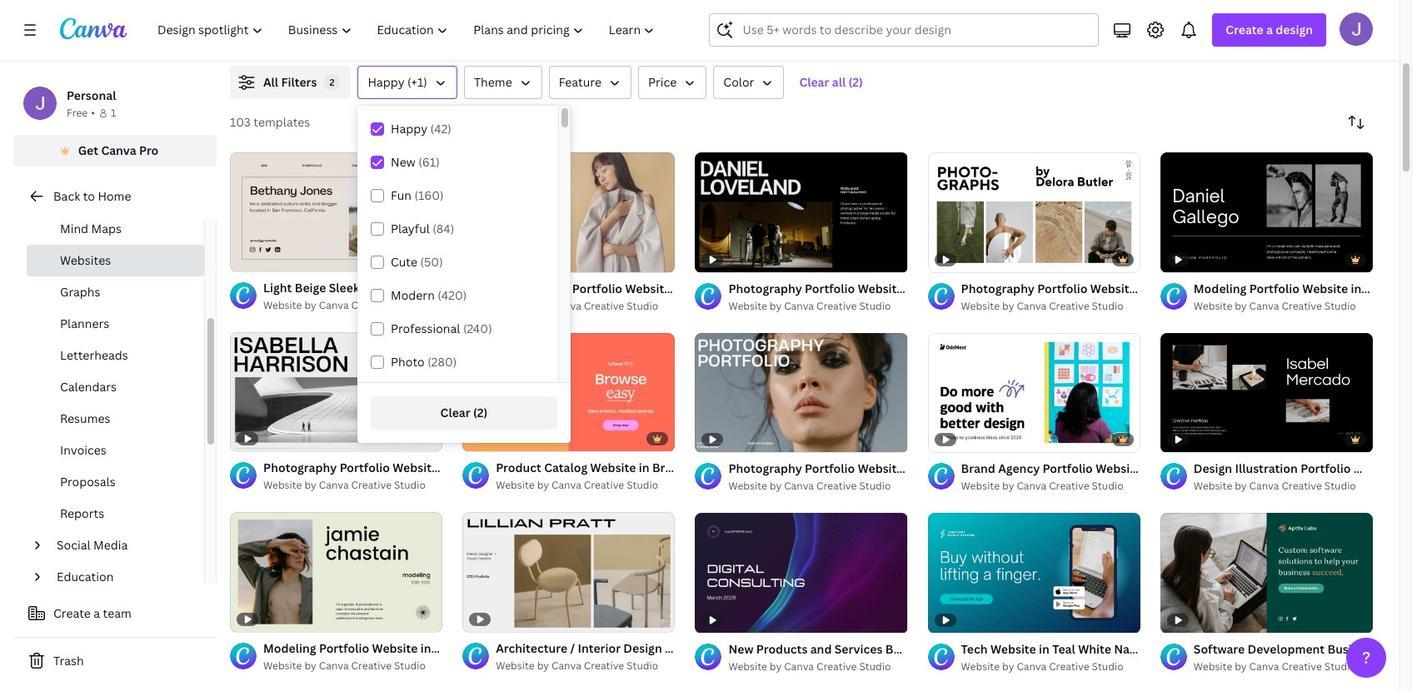 Task type: locate. For each thing, give the bounding box(es) containing it.
canva inside button
[[101, 143, 136, 158]]

back to home
[[53, 188, 131, 204]]

blogger
[[428, 280, 472, 296]]

product catalog website in bright red white chic photocentric frames style image
[[463, 333, 675, 452]]

theme button
[[464, 66, 542, 99]]

create down education
[[53, 606, 91, 622]]

a left design
[[1267, 22, 1273, 38]]

personal
[[67, 88, 116, 103], [475, 280, 524, 296]]

canva inside tech website in teal white navy gradients style website by canva creative studio
[[1017, 660, 1047, 674]]

top level navigation element
[[147, 13, 670, 47]]

create for create a design
[[1226, 22, 1264, 38]]

1 vertical spatial personal
[[475, 280, 524, 296]]

personal up •
[[67, 88, 116, 103]]

0 vertical spatial clear
[[800, 74, 830, 90]]

0 horizontal spatial create
[[53, 606, 91, 622]]

a inside button
[[94, 606, 100, 622]]

resumes link
[[27, 403, 204, 435]]

all filters
[[263, 74, 317, 90]]

0 vertical spatial a
[[1267, 22, 1273, 38]]

1 horizontal spatial clear
[[800, 74, 830, 90]]

happy left (+1)
[[368, 74, 405, 90]]

fun
[[391, 188, 412, 203]]

photo (280)
[[391, 354, 457, 370]]

1 horizontal spatial personal
[[475, 280, 524, 296]]

home
[[98, 188, 131, 204]]

clear down the (280)
[[440, 405, 471, 421]]

None search field
[[710, 13, 1099, 47]]

1 vertical spatial clear
[[440, 405, 471, 421]]

get canva pro
[[78, 143, 159, 158]]

all
[[832, 74, 846, 90]]

sleek
[[329, 280, 359, 296]]

reports
[[60, 506, 104, 522]]

1 vertical spatial (2)
[[473, 405, 488, 421]]

light beige sleek and simple blogger personal website link
[[263, 279, 573, 297]]

letterheads link
[[27, 340, 204, 372]]

1 vertical spatial happy
[[391, 121, 428, 137]]

0 horizontal spatial clear
[[440, 405, 471, 421]]

back to home link
[[13, 180, 217, 213]]

1 horizontal spatial (2)
[[849, 74, 863, 90]]

tech website in teal white navy gradients style link
[[961, 641, 1234, 659]]

0 vertical spatial personal
[[67, 88, 116, 103]]

calendars link
[[27, 372, 204, 403]]

website
[[527, 280, 573, 296], [263, 298, 302, 312], [496, 299, 535, 313], [729, 299, 767, 313], [961, 299, 1000, 313], [1194, 299, 1233, 313], [263, 479, 302, 493], [496, 479, 535, 493], [729, 479, 767, 493], [961, 479, 1000, 493], [1194, 479, 1233, 493], [991, 641, 1037, 657], [263, 659, 302, 673], [496, 659, 535, 673], [729, 660, 767, 674], [961, 660, 1000, 674], [1194, 660, 1233, 674]]

a left the team
[[94, 606, 100, 622]]

personal up (240)
[[475, 280, 524, 296]]

clear for clear (2)
[[440, 405, 471, 421]]

(160)
[[415, 188, 444, 203]]

studio
[[394, 298, 426, 312], [627, 299, 658, 313], [860, 299, 891, 313], [1092, 299, 1124, 313], [1325, 299, 1357, 313], [394, 479, 426, 493], [627, 479, 658, 493], [860, 479, 891, 493], [1092, 479, 1124, 493], [1325, 479, 1357, 493], [394, 659, 426, 673], [627, 659, 658, 673], [860, 660, 891, 674], [1092, 660, 1124, 674], [1325, 660, 1357, 674]]

2 filter options selected element
[[324, 74, 340, 91]]

0 horizontal spatial (2)
[[473, 405, 488, 421]]

white
[[1078, 641, 1112, 657]]

create
[[1226, 22, 1264, 38], [53, 606, 91, 622]]

1 horizontal spatial a
[[1267, 22, 1273, 38]]

clear
[[800, 74, 830, 90], [440, 405, 471, 421]]

gradients
[[1146, 641, 1202, 657]]

templates
[[254, 114, 310, 130]]

happy
[[368, 74, 405, 90], [391, 121, 428, 137]]

0 vertical spatial happy
[[368, 74, 405, 90]]

(2)
[[849, 74, 863, 90], [473, 405, 488, 421]]

creative
[[351, 298, 392, 312], [584, 299, 624, 313], [817, 299, 857, 313], [1049, 299, 1090, 313], [1282, 299, 1322, 313], [351, 479, 392, 493], [584, 479, 624, 493], [817, 479, 857, 493], [1049, 479, 1090, 493], [1282, 479, 1322, 493], [351, 659, 392, 673], [584, 659, 624, 673], [817, 660, 857, 674], [1049, 660, 1090, 674], [1282, 660, 1322, 674]]

website templates image
[[1018, 0, 1373, 46], [1018, 0, 1373, 46]]

price
[[648, 74, 677, 90]]

create inside button
[[53, 606, 91, 622]]

1 vertical spatial create
[[53, 606, 91, 622]]

new
[[391, 154, 416, 170]]

a inside dropdown button
[[1267, 22, 1273, 38]]

0 vertical spatial create
[[1226, 22, 1264, 38]]

tech website in teal white navy gradients style website by canva creative studio
[[961, 641, 1234, 674]]

website by canva creative studio
[[496, 299, 658, 313], [729, 299, 891, 313], [961, 299, 1124, 313], [1194, 299, 1357, 313], [263, 479, 426, 493], [496, 479, 658, 493], [729, 479, 891, 493], [961, 479, 1124, 493], [1194, 479, 1357, 493], [263, 659, 426, 673], [496, 659, 658, 673], [729, 660, 891, 674], [1194, 660, 1357, 674]]

media
[[93, 538, 128, 553]]

happy inside button
[[368, 74, 405, 90]]

0 vertical spatial (2)
[[849, 74, 863, 90]]

color button
[[714, 66, 785, 99]]

resumes
[[60, 411, 110, 427]]

playful
[[391, 221, 430, 237]]

by inside tech website in teal white navy gradients style website by canva creative studio
[[1003, 660, 1015, 674]]

feature
[[559, 74, 602, 90]]

website by canva creative studio link
[[263, 297, 443, 314], [496, 298, 675, 315], [729, 298, 908, 315], [961, 298, 1141, 315], [1194, 298, 1373, 315], [263, 478, 443, 495], [496, 478, 675, 495], [729, 478, 908, 495], [961, 478, 1141, 495], [1194, 478, 1373, 495], [263, 658, 443, 675], [496, 658, 675, 675], [729, 659, 908, 676], [961, 659, 1141, 676], [1194, 659, 1373, 676]]

happy left (42)
[[391, 121, 428, 137]]

1 horizontal spatial create
[[1226, 22, 1264, 38]]

1 vertical spatial a
[[94, 606, 100, 622]]

a
[[1267, 22, 1273, 38], [94, 606, 100, 622]]

0 horizontal spatial a
[[94, 606, 100, 622]]

team
[[103, 606, 132, 622]]

trash link
[[13, 645, 217, 678]]

new (61)
[[391, 154, 440, 170]]

clear left "all"
[[800, 74, 830, 90]]

style
[[1204, 641, 1234, 657]]

create a team
[[53, 606, 132, 622]]

proposals
[[60, 474, 116, 490]]

pro
[[139, 143, 159, 158]]

jacob simon image
[[1340, 13, 1373, 46]]

playful (84)
[[391, 221, 454, 237]]

create left design
[[1226, 22, 1264, 38]]

proposals link
[[27, 467, 204, 498]]

103
[[230, 114, 251, 130]]

create inside dropdown button
[[1226, 22, 1264, 38]]



Task type: describe. For each thing, give the bounding box(es) containing it.
studio inside light beige sleek and simple blogger personal website website by canva creative studio
[[394, 298, 426, 312]]

free
[[67, 106, 88, 120]]

trash
[[53, 653, 84, 669]]

create a design
[[1226, 22, 1313, 38]]

(420)
[[438, 288, 467, 303]]

planners link
[[27, 308, 204, 340]]

invoices
[[60, 443, 107, 458]]

clear (2)
[[440, 405, 488, 421]]

clear for clear all (2)
[[800, 74, 830, 90]]

happy for happy (+1)
[[368, 74, 405, 90]]

filters
[[281, 74, 317, 90]]

cute (50)
[[391, 254, 443, 270]]

(42)
[[431, 121, 452, 137]]

education link
[[50, 562, 194, 593]]

1
[[111, 106, 116, 120]]

professional (240)
[[391, 321, 492, 337]]

get canva pro button
[[13, 135, 217, 167]]

happy for happy (42)
[[391, 121, 428, 137]]

create a design button
[[1213, 13, 1327, 47]]

graphs link
[[27, 277, 204, 308]]

(61)
[[418, 154, 440, 170]]

canva inside light beige sleek and simple blogger personal website website by canva creative studio
[[319, 298, 349, 312]]

Search search field
[[743, 14, 1089, 46]]

reports link
[[27, 498, 204, 530]]

light
[[263, 280, 292, 296]]

happy (+1) button
[[358, 66, 457, 99]]

teal
[[1053, 641, 1076, 657]]

clear all (2) button
[[791, 66, 872, 99]]

mind
[[60, 221, 88, 237]]

(50)
[[420, 254, 443, 270]]

create for create a team
[[53, 606, 91, 622]]

theme
[[474, 74, 512, 90]]

invoices link
[[27, 435, 204, 467]]

light beige sleek and simple blogger personal website website by canva creative studio
[[263, 280, 573, 312]]

clear (2) button
[[371, 397, 558, 430]]

professional
[[391, 321, 460, 337]]

by inside light beige sleek and simple blogger personal website website by canva creative studio
[[305, 298, 317, 312]]

photo
[[391, 354, 425, 370]]

modern (420)
[[391, 288, 467, 303]]

0 horizontal spatial personal
[[67, 88, 116, 103]]

a for design
[[1267, 22, 1273, 38]]

social
[[57, 538, 91, 553]]

2
[[329, 76, 335, 88]]

letterheads
[[60, 348, 128, 363]]

social media link
[[50, 530, 194, 562]]

fun (160)
[[391, 188, 444, 203]]

back
[[53, 188, 80, 204]]

websites
[[60, 253, 111, 268]]

light beige sleek and simple blogger personal website image
[[230, 152, 443, 272]]

color
[[724, 74, 755, 90]]

•
[[91, 106, 95, 120]]

personal inside light beige sleek and simple blogger personal website website by canva creative studio
[[475, 280, 524, 296]]

get
[[78, 143, 98, 158]]

design
[[1276, 22, 1313, 38]]

(+1)
[[408, 74, 427, 90]]

a for team
[[94, 606, 100, 622]]

planners
[[60, 316, 109, 332]]

all
[[263, 74, 278, 90]]

graphs
[[60, 284, 100, 300]]

Sort by button
[[1340, 106, 1373, 139]]

beige
[[295, 280, 326, 296]]

creative inside light beige sleek and simple blogger personal website website by canva creative studio
[[351, 298, 392, 312]]

in
[[1039, 641, 1050, 657]]

feature button
[[549, 66, 632, 99]]

and
[[362, 280, 384, 296]]

navy
[[1114, 641, 1143, 657]]

free •
[[67, 106, 95, 120]]

maps
[[91, 221, 122, 237]]

studio inside tech website in teal white navy gradients style website by canva creative studio
[[1092, 660, 1124, 674]]

creative inside tech website in teal white navy gradients style website by canva creative studio
[[1049, 660, 1090, 674]]

103 templates
[[230, 114, 310, 130]]

simple
[[386, 280, 426, 296]]

tech
[[961, 641, 988, 657]]

price button
[[638, 66, 707, 99]]

create a team button
[[13, 598, 217, 631]]

to
[[83, 188, 95, 204]]

cute
[[391, 254, 418, 270]]

social media
[[57, 538, 128, 553]]

mind maps
[[60, 221, 122, 237]]

mind maps link
[[27, 213, 204, 245]]

clear all (2)
[[800, 74, 863, 90]]

happy (+1)
[[368, 74, 427, 90]]

modern
[[391, 288, 435, 303]]

happy (42)
[[391, 121, 452, 137]]

(240)
[[463, 321, 492, 337]]



Task type: vqa. For each thing, say whether or not it's contained in the screenshot.


